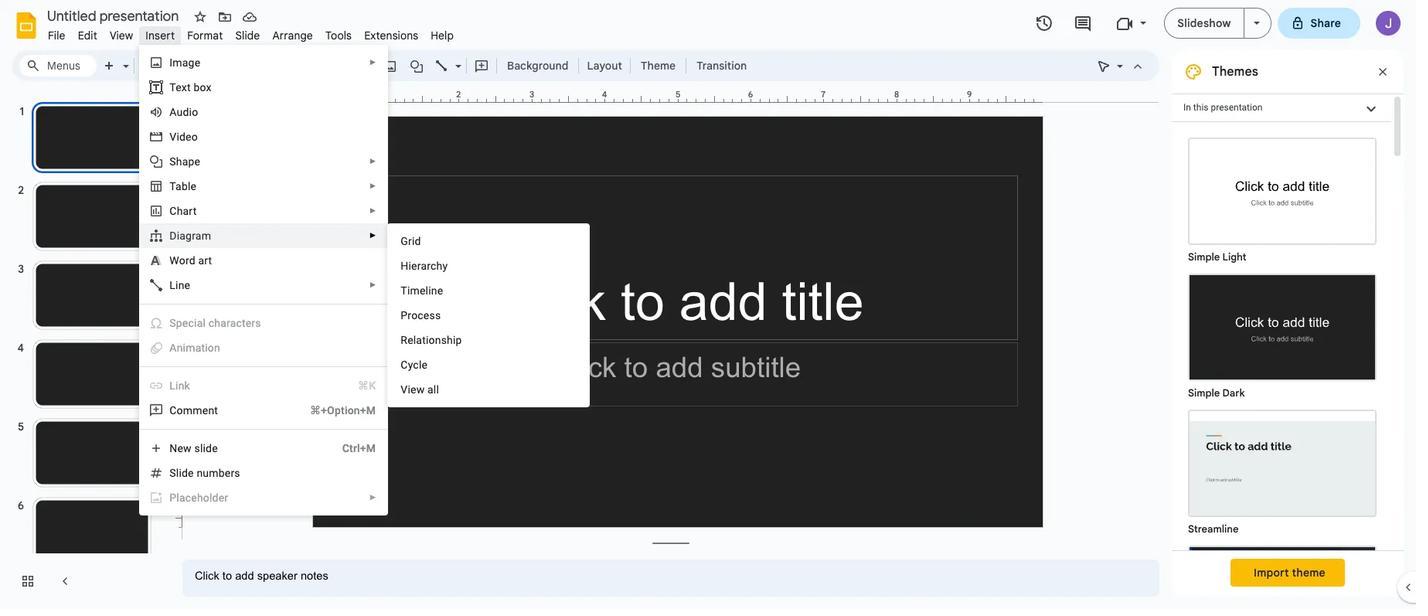 Task type: vqa. For each thing, say whether or not it's contained in the screenshot.


Task type: describe. For each thing, give the bounding box(es) containing it.
mage
[[173, 56, 200, 69]]

hape
[[176, 155, 200, 168]]

main toolbar
[[96, 54, 755, 77]]

t for ext
[[170, 81, 176, 94]]

e
[[188, 467, 194, 479]]

view all v element
[[401, 383, 444, 396]]

import theme
[[1254, 566, 1326, 580]]

transition button
[[690, 54, 754, 77]]

6 ► from the top
[[369, 281, 377, 289]]

g
[[401, 235, 408, 247]]

ew
[[177, 442, 192, 455]]

menu item containing spe
[[140, 311, 388, 336]]

c for ycle
[[401, 359, 408, 371]]

grid g element
[[401, 235, 426, 247]]

n
[[170, 442, 177, 455]]

iew
[[408, 383, 425, 396]]

extensions
[[364, 29, 418, 43]]

⌘+option+m
[[310, 404, 376, 417]]

animation a element
[[170, 342, 225, 354]]

► for i mage
[[369, 58, 377, 66]]

slid e numbers
[[170, 467, 240, 479]]

t ext box
[[170, 81, 212, 94]]

chart h element
[[170, 205, 201, 217]]

p laceholder
[[170, 492, 228, 504]]

image i element
[[170, 56, 205, 69]]

► for p laceholder
[[369, 493, 377, 502]]

w
[[170, 254, 179, 267]]

this
[[1193, 102, 1209, 113]]

link k element
[[170, 380, 195, 392]]

menu item containing p
[[149, 490, 377, 506]]

special characters c element
[[170, 317, 266, 329]]

a nimation
[[170, 342, 220, 354]]

insert image image
[[381, 55, 399, 77]]

numbers
[[197, 467, 240, 479]]

import
[[1254, 566, 1289, 580]]

i
[[170, 56, 173, 69]]

► for art
[[369, 206, 377, 215]]

laceholder
[[177, 492, 228, 504]]

insert menu item
[[139, 26, 181, 45]]

menu bar inside menu bar banner
[[42, 20, 460, 46]]

w ord art
[[170, 254, 212, 267]]

cycle c element
[[401, 359, 432, 371]]

► for d iagram
[[369, 231, 377, 240]]

select line image
[[451, 56, 462, 61]]

background button
[[500, 54, 575, 77]]

ta
[[170, 180, 182, 192]]

simple light
[[1188, 250, 1247, 264]]

d
[[170, 230, 177, 242]]

box
[[194, 81, 212, 94]]

dark
[[1223, 387, 1245, 400]]

ierarchy
[[409, 260, 448, 272]]

in this presentation tab
[[1172, 94, 1391, 122]]

t for imeline
[[401, 284, 407, 297]]

a for u
[[170, 106, 177, 118]]

transition
[[697, 59, 747, 73]]

tools
[[325, 29, 352, 43]]

h
[[177, 205, 183, 217]]

process p element
[[401, 309, 446, 322]]

b
[[182, 180, 188, 192]]

⌘k
[[358, 380, 376, 392]]

a for nimation
[[170, 342, 177, 354]]

d iagram
[[170, 230, 211, 242]]

view menu item
[[104, 26, 139, 45]]

ext
[[176, 81, 191, 94]]

iagram
[[177, 230, 211, 242]]

art for w ord art
[[198, 254, 212, 267]]

themes
[[1212, 64, 1258, 80]]

k
[[184, 380, 190, 392]]

menu item containing a
[[140, 336, 388, 360]]

menu containing i
[[139, 45, 388, 516]]

table b element
[[170, 180, 201, 192]]

ctrl+m
[[342, 442, 376, 455]]

Streamline radio
[[1180, 402, 1385, 538]]

presentation options image
[[1254, 22, 1260, 25]]

spe c ial characters
[[170, 317, 261, 329]]

slide
[[194, 442, 218, 455]]

insert
[[146, 29, 175, 43]]

slide menu item
[[229, 26, 266, 45]]

p for rocess
[[401, 309, 408, 322]]

slideshow
[[1178, 16, 1231, 30]]

m
[[183, 404, 193, 417]]

share
[[1311, 16, 1341, 30]]

timeline t element
[[401, 284, 448, 297]]

slid
[[170, 467, 188, 479]]

simple for simple light
[[1188, 250, 1220, 264]]

le
[[188, 180, 197, 192]]

arrange menu item
[[266, 26, 319, 45]]

light
[[1223, 250, 1247, 264]]

shape s element
[[170, 155, 205, 168]]

characters
[[208, 317, 261, 329]]

i mage
[[170, 56, 200, 69]]

presentation
[[1211, 102, 1263, 113]]

ord
[[179, 254, 195, 267]]

import theme button
[[1231, 559, 1345, 587]]

help
[[431, 29, 454, 43]]

v ideo
[[170, 131, 198, 143]]

p for laceholder
[[170, 492, 177, 504]]

file
[[48, 29, 65, 43]]

ycle
[[408, 359, 428, 371]]

u
[[177, 106, 183, 118]]

diagram d element
[[170, 230, 216, 242]]

co m ment
[[170, 404, 218, 417]]

g rid
[[401, 235, 421, 247]]



Task type: locate. For each thing, give the bounding box(es) containing it.
►
[[369, 58, 377, 66], [369, 157, 377, 165], [369, 182, 377, 190], [369, 206, 377, 215], [369, 231, 377, 240], [369, 281, 377, 289], [369, 493, 377, 502]]

4 ► from the top
[[369, 206, 377, 215]]

simple for simple dark
[[1188, 387, 1220, 400]]

in this presentation
[[1184, 102, 1263, 113]]

Menus field
[[19, 55, 97, 77]]

layout button
[[582, 54, 627, 77]]

menu item
[[140, 311, 388, 336], [140, 336, 388, 360], [149, 378, 376, 393], [149, 490, 377, 506]]

► for s hape
[[369, 157, 377, 165]]

streamline
[[1188, 523, 1239, 536]]

rid
[[408, 235, 421, 247]]

new slide n element
[[170, 442, 223, 455]]

relationship r element
[[401, 334, 467, 346]]

► for le
[[369, 182, 377, 190]]

format menu item
[[181, 26, 229, 45]]

1 vertical spatial a
[[170, 342, 177, 354]]

all
[[428, 383, 439, 396]]

p up r
[[401, 309, 408, 322]]

0 vertical spatial simple
[[1188, 250, 1220, 264]]

menu item down numbers at the left bottom
[[149, 490, 377, 506]]

menu bar containing file
[[42, 20, 460, 46]]

2 a from the top
[[170, 342, 177, 354]]

v up s
[[170, 131, 177, 143]]

hierarchy h element
[[401, 260, 452, 272]]

tools menu item
[[319, 26, 358, 45]]

Rename text field
[[42, 6, 188, 25]]

0 horizontal spatial p
[[170, 492, 177, 504]]

t down i
[[170, 81, 176, 94]]

video v element
[[170, 131, 202, 143]]

extensions menu item
[[358, 26, 425, 45]]

Star checkbox
[[189, 6, 211, 28]]

Simple Dark radio
[[1180, 266, 1385, 402]]

themes section
[[1172, 50, 1404, 609]]

word art w element
[[170, 254, 217, 267]]

p inside menu item
[[170, 492, 177, 504]]

line q element
[[170, 279, 195, 291]]

layout
[[587, 59, 622, 73]]

theme button
[[634, 54, 683, 77]]

1 vertical spatial c
[[401, 359, 408, 371]]

mode and view toolbar
[[1092, 50, 1150, 81]]

0 horizontal spatial art
[[183, 205, 197, 217]]

simple inside radio
[[1188, 250, 1220, 264]]

0 horizontal spatial t
[[170, 81, 176, 94]]

1 horizontal spatial t
[[401, 284, 407, 297]]

option group inside 'themes' 'section'
[[1172, 122, 1391, 609]]

placeholder p element
[[170, 492, 233, 504]]

lin k
[[170, 380, 190, 392]]

a
[[170, 106, 177, 118], [170, 342, 177, 354]]

1 vertical spatial art
[[198, 254, 212, 267]]

c h art
[[170, 205, 197, 217]]

themes application
[[0, 0, 1416, 609]]

p down 'slid'
[[170, 492, 177, 504]]

simple left dark
[[1188, 387, 1220, 400]]

c ycle
[[401, 359, 428, 371]]

Focus radio
[[1180, 538, 1385, 609]]

s hape
[[170, 155, 200, 168]]

v for ideo
[[170, 131, 177, 143]]

v down c ycle
[[401, 383, 408, 396]]

slideshow button
[[1164, 8, 1244, 39]]

1 vertical spatial v
[[401, 383, 408, 396]]

spe
[[170, 317, 188, 329]]

menu
[[139, 45, 388, 516], [388, 223, 590, 407]]

1 vertical spatial t
[[401, 284, 407, 297]]

art
[[183, 205, 197, 217], [198, 254, 212, 267]]

1 simple from the top
[[1188, 250, 1220, 264]]

2 ► from the top
[[369, 157, 377, 165]]

simple inside option
[[1188, 387, 1220, 400]]

line
[[170, 279, 190, 291]]

menu bar banner
[[0, 0, 1416, 609]]

view
[[110, 29, 133, 43]]

ial
[[194, 317, 206, 329]]

0 vertical spatial a
[[170, 106, 177, 118]]

a left dio
[[170, 106, 177, 118]]

v for iew
[[401, 383, 408, 396]]

slide numbers e element
[[170, 467, 245, 479]]

menu item containing lin
[[149, 378, 376, 393]]

art right ord
[[198, 254, 212, 267]]

rocess
[[408, 309, 441, 322]]

shape image
[[408, 55, 426, 77]]

imeline
[[407, 284, 443, 297]]

c for h
[[170, 205, 177, 217]]

n ew slide
[[170, 442, 218, 455]]

1 ► from the top
[[369, 58, 377, 66]]

3 ► from the top
[[369, 182, 377, 190]]

a u dio
[[170, 106, 198, 118]]

art up d iagram
[[183, 205, 197, 217]]

⌘k element
[[339, 378, 376, 393]]

p rocess
[[401, 309, 441, 322]]

edit menu item
[[72, 26, 104, 45]]

ta b le
[[170, 180, 197, 192]]

0 vertical spatial art
[[183, 205, 197, 217]]

slide
[[235, 29, 260, 43]]

s
[[170, 155, 176, 168]]

v iew all
[[401, 383, 439, 396]]

0 horizontal spatial v
[[170, 131, 177, 143]]

live pointer settings image
[[1113, 56, 1123, 61]]

arrange
[[272, 29, 313, 43]]

r elationship
[[401, 334, 462, 346]]

r
[[401, 334, 408, 346]]

comment m element
[[170, 404, 223, 417]]

elationship
[[408, 334, 462, 346]]

1 horizontal spatial art
[[198, 254, 212, 267]]

background
[[507, 59, 569, 73]]

share button
[[1277, 8, 1361, 39]]

7 ► from the top
[[369, 493, 377, 502]]

v
[[170, 131, 177, 143], [401, 383, 408, 396]]

h ierarchy
[[401, 260, 448, 272]]

0 vertical spatial p
[[401, 309, 408, 322]]

menu item up nimation
[[140, 311, 388, 336]]

c up d at the top of page
[[170, 205, 177, 217]]

0 vertical spatial t
[[170, 81, 176, 94]]

1 a from the top
[[170, 106, 177, 118]]

⌘+option+m element
[[291, 403, 376, 418]]

1 horizontal spatial c
[[401, 359, 408, 371]]

1 horizontal spatial v
[[401, 383, 408, 396]]

menu item up ment
[[149, 378, 376, 393]]

theme
[[641, 59, 676, 73]]

ctrl+m element
[[324, 441, 376, 456]]

t
[[170, 81, 176, 94], [401, 284, 407, 297]]

help menu item
[[425, 26, 460, 45]]

simple
[[1188, 250, 1220, 264], [1188, 387, 1220, 400]]

c down r
[[401, 359, 408, 371]]

0 horizontal spatial c
[[170, 205, 177, 217]]

nimation
[[177, 342, 220, 354]]

co
[[170, 404, 183, 417]]

Simple Light radio
[[1180, 130, 1385, 609]]

option group
[[1172, 122, 1391, 609]]

1 vertical spatial simple
[[1188, 387, 1220, 400]]

a down spe
[[170, 342, 177, 354]]

navigation inside themes application
[[0, 87, 170, 609]]

c
[[188, 317, 194, 329]]

option group containing simple light
[[1172, 122, 1391, 609]]

menu bar
[[42, 20, 460, 46]]

focus image
[[1190, 547, 1375, 609]]

edit
[[78, 29, 97, 43]]

text box t element
[[170, 81, 216, 94]]

simple left light on the right
[[1188, 250, 1220, 264]]

1 vertical spatial p
[[170, 492, 177, 504]]

file menu item
[[42, 26, 72, 45]]

ment
[[193, 404, 218, 417]]

art for c h art
[[183, 205, 197, 217]]

lin
[[170, 380, 184, 392]]

menu item down characters
[[140, 336, 388, 360]]

t imeline
[[401, 284, 443, 297]]

2 simple from the top
[[1188, 387, 1220, 400]]

simple dark
[[1188, 387, 1245, 400]]

5 ► from the top
[[369, 231, 377, 240]]

menu containing g
[[388, 223, 590, 407]]

ideo
[[177, 131, 198, 143]]

0 vertical spatial v
[[170, 131, 177, 143]]

0 vertical spatial c
[[170, 205, 177, 217]]

audio u element
[[170, 106, 203, 118]]

navigation
[[0, 87, 170, 609]]

t down h
[[401, 284, 407, 297]]

1 horizontal spatial p
[[401, 309, 408, 322]]

in
[[1184, 102, 1191, 113]]

format
[[187, 29, 223, 43]]

dio
[[183, 106, 198, 118]]

a inside menu item
[[170, 342, 177, 354]]



